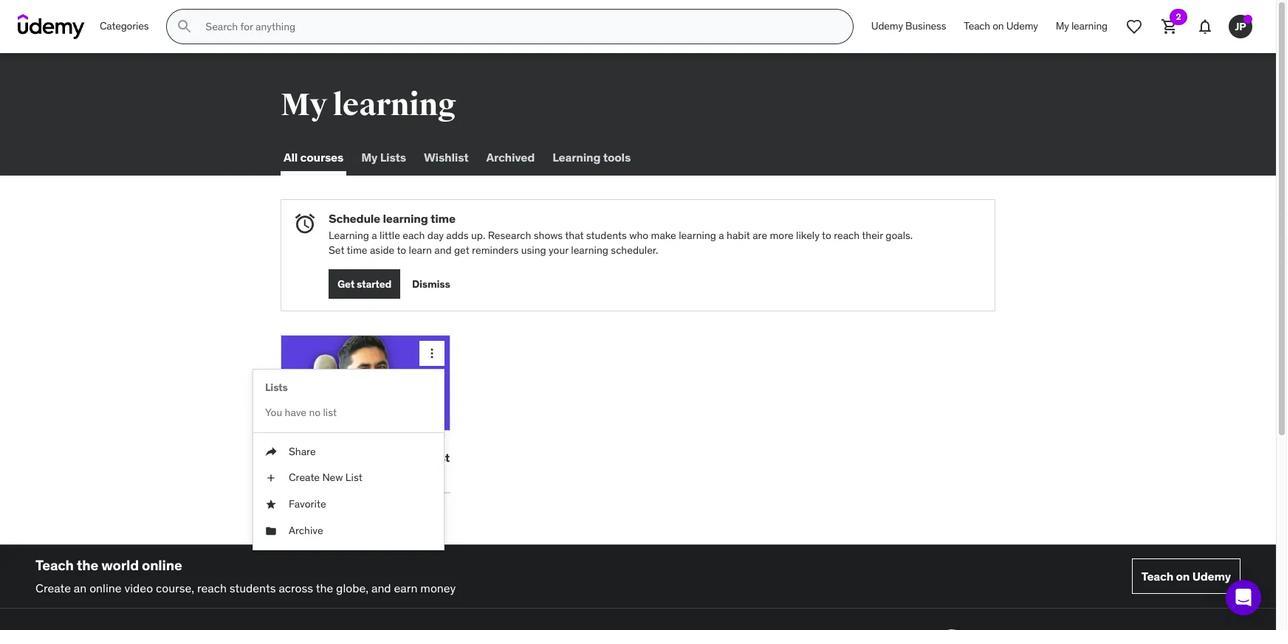 Task type: locate. For each thing, give the bounding box(es) containing it.
0 horizontal spatial a
[[372, 229, 377, 242]]

0 horizontal spatial teach
[[35, 557, 74, 574]]

and
[[434, 244, 452, 257], [371, 581, 391, 596]]

all
[[284, 150, 298, 165]]

1 horizontal spatial learning
[[553, 150, 601, 165]]

0 horizontal spatial and
[[371, 581, 391, 596]]

teach on udemy for the bottommost teach on udemy link
[[1141, 569, 1231, 584]]

wishlist
[[424, 150, 469, 165]]

udemy
[[871, 19, 903, 33], [1006, 19, 1038, 33], [1192, 569, 1231, 584]]

2 vertical spatial xsmall image
[[265, 498, 277, 512]]

1 horizontal spatial my
[[361, 150, 378, 165]]

xsmall image left satish
[[265, 471, 277, 486]]

1 horizontal spatial my learning
[[1056, 19, 1108, 33]]

1 vertical spatial learning
[[329, 229, 369, 242]]

online right an at the left bottom of page
[[89, 581, 122, 596]]

1 horizontal spatial to
[[822, 229, 831, 242]]

dismiss button
[[412, 270, 450, 299]]

each
[[403, 229, 425, 242]]

to
[[822, 229, 831, 242], [397, 244, 406, 257]]

more
[[770, 229, 794, 242]]

2 horizontal spatial my
[[1056, 19, 1069, 33]]

2 a from the left
[[719, 229, 724, 242]]

my learning
[[1056, 19, 1108, 33], [281, 86, 456, 124]]

you
[[265, 406, 282, 420]]

dismiss
[[412, 278, 450, 291]]

2 xsmall image from the top
[[265, 471, 277, 486]]

goals.
[[886, 229, 913, 242]]

teach on udemy
[[964, 19, 1038, 33], [1141, 569, 1231, 584]]

mastering podcast -  easy guide to starting your podcast satish gaire
[[281, 436, 450, 479]]

a
[[372, 229, 377, 242], [719, 229, 724, 242]]

create new list button
[[253, 466, 444, 492]]

2 horizontal spatial udemy
[[1192, 569, 1231, 584]]

1 vertical spatial and
[[371, 581, 391, 596]]

time up day
[[430, 211, 456, 226]]

podcast
[[339, 436, 384, 451], [405, 450, 450, 465]]

an
[[74, 581, 87, 596]]

a left little
[[372, 229, 377, 242]]

time right the set
[[347, 244, 367, 257]]

1 vertical spatial my learning
[[281, 86, 456, 124]]

across
[[279, 581, 313, 596]]

0 vertical spatial reach
[[834, 229, 860, 242]]

habit
[[727, 229, 750, 242]]

aside
[[370, 244, 395, 257]]

the
[[77, 557, 98, 574], [316, 581, 333, 596]]

1 horizontal spatial and
[[434, 244, 452, 257]]

1 vertical spatial teach on udemy
[[1141, 569, 1231, 584]]

likely
[[796, 229, 820, 242]]

my
[[1056, 19, 1069, 33], [281, 86, 327, 124], [361, 150, 378, 165]]

1 horizontal spatial udemy
[[1006, 19, 1038, 33]]

the up an at the left bottom of page
[[77, 557, 98, 574]]

3 xsmall image from the top
[[265, 498, 277, 512]]

1 vertical spatial create
[[35, 581, 71, 596]]

0 horizontal spatial teach on udemy
[[964, 19, 1038, 33]]

learning down 'that'
[[571, 244, 609, 257]]

0 vertical spatial the
[[77, 557, 98, 574]]

lists left wishlist
[[380, 150, 406, 165]]

1 vertical spatial students
[[229, 581, 276, 596]]

0 vertical spatial my
[[1056, 19, 1069, 33]]

0 vertical spatial my learning
[[1056, 19, 1108, 33]]

learning inside schedule learning time learning a little each day adds up. research shows that students who make learning a habit are more likely to reach their goals. set time aside to learn and get reminders using your learning scheduler.
[[329, 229, 369, 242]]

reach inside schedule learning time learning a little each day adds up. research shows that students who make learning a habit are more likely to reach their goals. set time aside to learn and get reminders using your learning scheduler.
[[834, 229, 860, 242]]

xsmall image inside the "share" button
[[265, 445, 277, 460]]

1 horizontal spatial on
[[1176, 569, 1190, 584]]

xsmall image left start
[[265, 498, 277, 512]]

my up all courses
[[281, 86, 327, 124]]

students up scheduler.
[[586, 229, 627, 242]]

0 vertical spatial to
[[822, 229, 831, 242]]

create left an at the left bottom of page
[[35, 581, 71, 596]]

and down day
[[434, 244, 452, 257]]

my learning left wishlist image
[[1056, 19, 1108, 33]]

learning
[[1071, 19, 1108, 33], [333, 86, 456, 124], [383, 211, 428, 226], [679, 229, 716, 242], [571, 244, 609, 257]]

shopping cart with 2 items image
[[1161, 18, 1179, 35]]

1 xsmall image from the top
[[265, 445, 277, 460]]

archive
[[289, 524, 323, 537]]

reach
[[834, 229, 860, 242], [197, 581, 227, 596]]

get started button
[[329, 270, 400, 299]]

podcast left -
[[339, 436, 384, 451]]

0 vertical spatial students
[[586, 229, 627, 242]]

udemy for the bottommost teach on udemy link
[[1192, 569, 1231, 584]]

online up "course,"
[[142, 557, 182, 574]]

learning down schedule on the left of page
[[329, 229, 369, 242]]

0 horizontal spatial to
[[397, 244, 406, 257]]

1 horizontal spatial time
[[430, 211, 456, 226]]

1 horizontal spatial the
[[316, 581, 333, 596]]

1 horizontal spatial a
[[719, 229, 724, 242]]

categories
[[100, 19, 149, 33]]

make
[[651, 229, 676, 242]]

learning left tools on the left of page
[[553, 150, 601, 165]]

get
[[454, 244, 470, 257]]

their
[[862, 229, 883, 242]]

2 vertical spatial my
[[361, 150, 378, 165]]

lists up you
[[265, 381, 288, 395]]

share
[[289, 445, 316, 458]]

0 horizontal spatial on
[[993, 19, 1004, 33]]

on for the bottommost teach on udemy link
[[1176, 569, 1190, 584]]

1 vertical spatial xsmall image
[[265, 471, 277, 486]]

0 vertical spatial on
[[993, 19, 1004, 33]]

0 horizontal spatial online
[[89, 581, 122, 596]]

video
[[124, 581, 153, 596]]

0 vertical spatial create
[[289, 471, 320, 485]]

students inside schedule learning time learning a little each day adds up. research shows that students who make learning a habit are more likely to reach their goals. set time aside to learn and get reminders using your learning scheduler.
[[586, 229, 627, 242]]

xsmall image
[[265, 445, 277, 460], [265, 471, 277, 486], [265, 498, 277, 512]]

submit search image
[[176, 18, 194, 35]]

your
[[378, 450, 402, 465]]

1 vertical spatial the
[[316, 581, 333, 596]]

0 vertical spatial teach on udemy
[[964, 19, 1038, 33]]

1 horizontal spatial teach
[[964, 19, 990, 33]]

start course
[[281, 497, 345, 508]]

favorite button
[[253, 492, 444, 518]]

mastering
[[281, 436, 336, 451]]

xsmall image inside favorite button
[[265, 498, 277, 512]]

1 vertical spatial lists
[[265, 381, 288, 395]]

students left across
[[229, 581, 276, 596]]

teach on udemy link
[[955, 9, 1047, 44], [1132, 559, 1241, 595]]

1 horizontal spatial reach
[[834, 229, 860, 242]]

get started
[[337, 278, 391, 291]]

0 horizontal spatial podcast
[[339, 436, 384, 451]]

xsmall image left guide
[[265, 445, 277, 460]]

0 horizontal spatial learning
[[329, 229, 369, 242]]

0 horizontal spatial teach on udemy link
[[955, 9, 1047, 44]]

and left earn
[[371, 581, 391, 596]]

xsmall image
[[265, 524, 277, 538]]

reminders
[[472, 244, 519, 257]]

1 horizontal spatial teach on udemy link
[[1132, 559, 1241, 595]]

reach left their
[[834, 229, 860, 242]]

0 horizontal spatial the
[[77, 557, 98, 574]]

1 horizontal spatial create
[[289, 471, 320, 485]]

create inside teach the world online create an online video course, reach students across the globe, and earn money
[[35, 581, 71, 596]]

1 vertical spatial on
[[1176, 569, 1190, 584]]

xsmall image inside create new list button
[[265, 471, 277, 486]]

0 horizontal spatial reach
[[197, 581, 227, 596]]

0 horizontal spatial create
[[35, 581, 71, 596]]

0 vertical spatial time
[[430, 211, 456, 226]]

time
[[430, 211, 456, 226], [347, 244, 367, 257]]

0 horizontal spatial my learning
[[281, 86, 456, 124]]

teach on udemy for topmost teach on udemy link
[[964, 19, 1038, 33]]

create down guide
[[289, 471, 320, 485]]

my left wishlist image
[[1056, 19, 1069, 33]]

podcast right your
[[405, 450, 450, 465]]

no
[[309, 406, 321, 420]]

wishlist image
[[1125, 18, 1143, 35]]

tools
[[603, 150, 631, 165]]

teach
[[964, 19, 990, 33], [35, 557, 74, 574], [1141, 569, 1174, 584]]

online
[[142, 557, 182, 574], [89, 581, 122, 596]]

my learning up my lists
[[281, 86, 456, 124]]

0 vertical spatial and
[[434, 244, 452, 257]]

1 horizontal spatial podcast
[[405, 450, 450, 465]]

create inside button
[[289, 471, 320, 485]]

easy
[[394, 436, 419, 451]]

your
[[549, 244, 569, 257]]

my right courses
[[361, 150, 378, 165]]

lists
[[380, 150, 406, 165], [265, 381, 288, 395]]

0 vertical spatial xsmall image
[[265, 445, 277, 460]]

create new list
[[289, 471, 362, 485]]

1 vertical spatial my
[[281, 86, 327, 124]]

learning left wishlist image
[[1071, 19, 1108, 33]]

0 vertical spatial lists
[[380, 150, 406, 165]]

1 vertical spatial reach
[[197, 581, 227, 596]]

1 horizontal spatial students
[[586, 229, 627, 242]]

0 horizontal spatial time
[[347, 244, 367, 257]]

get
[[337, 278, 355, 291]]

the left globe,
[[316, 581, 333, 596]]

are
[[753, 229, 767, 242]]

0 horizontal spatial lists
[[265, 381, 288, 395]]

reach right "course,"
[[197, 581, 227, 596]]

Search for anything text field
[[203, 14, 835, 39]]

money
[[420, 581, 456, 596]]

to right likely
[[822, 229, 831, 242]]

learn
[[409, 244, 432, 257]]

to down little
[[397, 244, 406, 257]]

1 horizontal spatial teach on udemy
[[1141, 569, 1231, 584]]

0 vertical spatial online
[[142, 557, 182, 574]]

all courses link
[[281, 140, 347, 176]]

0 horizontal spatial students
[[229, 581, 276, 596]]

students
[[586, 229, 627, 242], [229, 581, 276, 596]]

a left habit
[[719, 229, 724, 242]]

my for my learning link
[[1056, 19, 1069, 33]]



Task type: vqa. For each thing, say whether or not it's contained in the screenshot.
85.
no



Task type: describe. For each thing, give the bounding box(es) containing it.
little
[[380, 229, 400, 242]]

globe,
[[336, 581, 369, 596]]

reach inside teach the world online create an online video course, reach students across the globe, and earn money
[[197, 581, 227, 596]]

xsmall image for favorite
[[265, 498, 277, 512]]

my lists link
[[358, 140, 409, 176]]

start
[[281, 497, 307, 508]]

earn
[[394, 581, 418, 596]]

udemy business link
[[862, 9, 955, 44]]

world
[[101, 557, 139, 574]]

0 horizontal spatial my
[[281, 86, 327, 124]]

course
[[309, 497, 345, 508]]

my learning link
[[1047, 9, 1117, 44]]

1 horizontal spatial online
[[142, 557, 182, 574]]

1 vertical spatial time
[[347, 244, 367, 257]]

who
[[629, 229, 649, 242]]

0 vertical spatial learning
[[553, 150, 601, 165]]

shows
[[534, 229, 563, 242]]

categories button
[[91, 9, 158, 44]]

set
[[329, 244, 344, 257]]

0 vertical spatial teach on udemy link
[[955, 9, 1047, 44]]

to
[[315, 450, 328, 465]]

day
[[427, 229, 444, 242]]

learning tools link
[[550, 140, 634, 176]]

archived
[[486, 150, 535, 165]]

scheduler.
[[611, 244, 658, 257]]

learning up my lists
[[333, 86, 456, 124]]

2
[[1176, 11, 1181, 22]]

have
[[285, 406, 306, 420]]

satish
[[281, 468, 305, 479]]

you have alerts image
[[1244, 15, 1252, 24]]

1 vertical spatial online
[[89, 581, 122, 596]]

courses
[[300, 150, 344, 165]]

archived link
[[483, 140, 538, 176]]

all courses
[[284, 150, 344, 165]]

my for my lists link
[[361, 150, 378, 165]]

teach inside teach the world online create an online video course, reach students across the globe, and earn money
[[35, 557, 74, 574]]

1 a from the left
[[372, 229, 377, 242]]

udemy image
[[18, 14, 85, 39]]

list
[[345, 471, 362, 485]]

new
[[322, 471, 343, 485]]

learning tools
[[553, 150, 631, 165]]

teach the world online create an online video course, reach students across the globe, and earn money
[[35, 557, 456, 596]]

adds
[[446, 229, 469, 242]]

volkswagen image
[[936, 627, 968, 631]]

2 horizontal spatial teach
[[1141, 569, 1174, 584]]

schedule learning time learning a little each day adds up. research shows that students who make learning a habit are more likely to reach their goals. set time aside to learn and get reminders using your learning scheduler.
[[329, 211, 913, 257]]

jp
[[1235, 20, 1246, 33]]

and inside schedule learning time learning a little each day adds up. research shows that students who make learning a habit are more likely to reach their goals. set time aside to learn and get reminders using your learning scheduler.
[[434, 244, 452, 257]]

using
[[521, 244, 546, 257]]

share button
[[253, 439, 444, 466]]

1 vertical spatial teach on udemy link
[[1132, 559, 1241, 595]]

favorite
[[289, 498, 326, 511]]

xsmall image for create new list
[[265, 471, 277, 486]]

course options image
[[425, 347, 439, 361]]

gaire
[[308, 468, 329, 479]]

udemy business
[[871, 19, 946, 33]]

on for topmost teach on udemy link
[[993, 19, 1004, 33]]

2 link
[[1152, 9, 1188, 44]]

wishlist link
[[421, 140, 471, 176]]

schedule
[[329, 211, 380, 226]]

my lists
[[361, 150, 406, 165]]

starting
[[330, 450, 376, 465]]

and inside teach the world online create an online video course, reach students across the globe, and earn money
[[371, 581, 391, 596]]

business
[[905, 19, 946, 33]]

that
[[565, 229, 584, 242]]

research
[[488, 229, 531, 242]]

up.
[[471, 229, 485, 242]]

you have no list
[[265, 406, 337, 420]]

mastering podcast -  easy guide to starting your podcast link
[[281, 436, 450, 465]]

0 horizontal spatial udemy
[[871, 19, 903, 33]]

guide
[[281, 450, 313, 465]]

1 horizontal spatial lists
[[380, 150, 406, 165]]

xsmall image for share
[[265, 445, 277, 460]]

you have no list button
[[253, 400, 444, 427]]

started
[[357, 278, 391, 291]]

archive button
[[253, 518, 444, 544]]

udemy for topmost teach on udemy link
[[1006, 19, 1038, 33]]

students inside teach the world online create an online video course, reach students across the globe, and earn money
[[229, 581, 276, 596]]

learning right 'make'
[[679, 229, 716, 242]]

list
[[323, 406, 337, 420]]

course,
[[156, 581, 194, 596]]

notifications image
[[1196, 18, 1214, 35]]

-
[[386, 436, 391, 451]]

1 vertical spatial to
[[397, 244, 406, 257]]

learning up each
[[383, 211, 428, 226]]

jp link
[[1223, 9, 1258, 44]]



